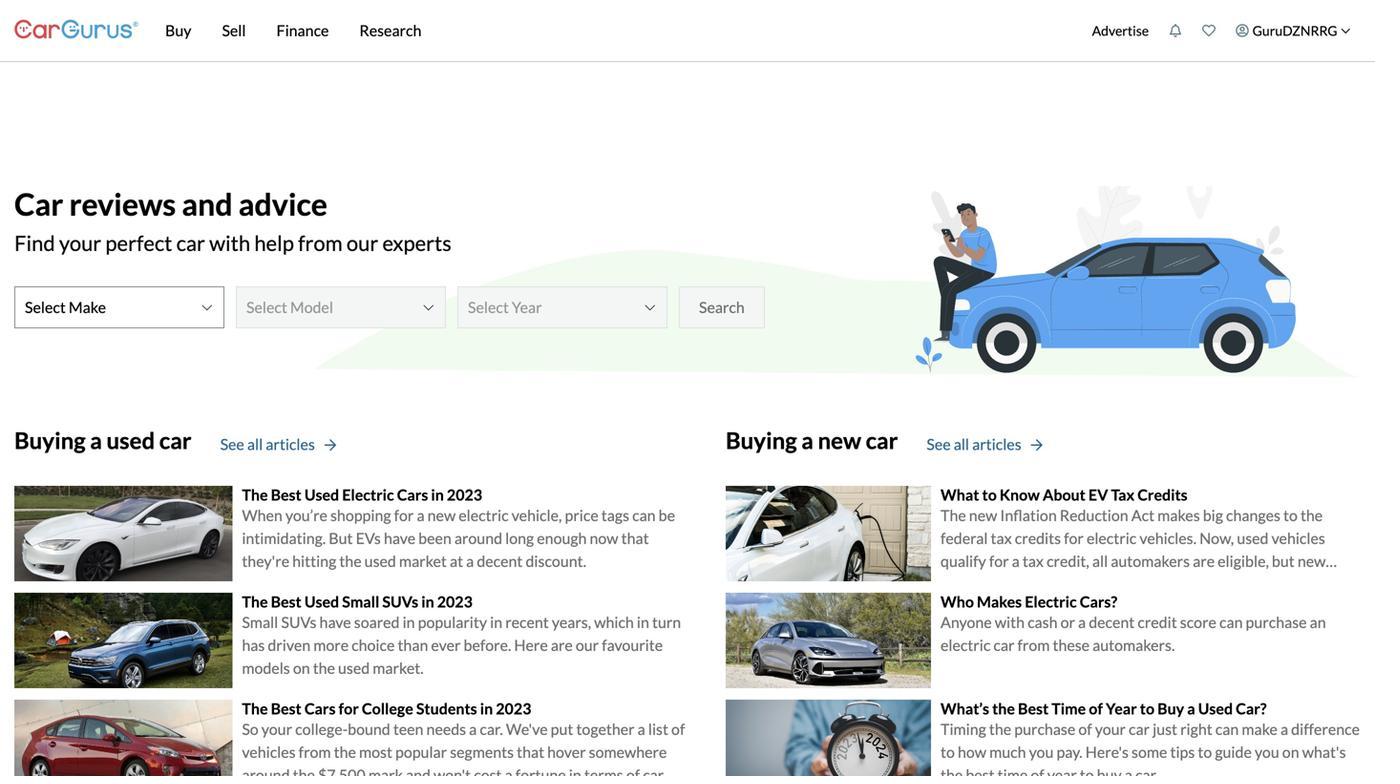 Task type: describe. For each thing, give the bounding box(es) containing it.
who
[[941, 592, 974, 611]]

so
[[242, 720, 259, 739]]

used up the best used electric cars in 2023 'image'
[[106, 427, 155, 454]]

on inside what's the best time of year to buy a used car? timing the purchase of your car just right can make a difference to how much you pay. here's some tips to guide you on what's the best time of year to buy a car.
[[1282, 743, 1299, 762]]

to right "changes"
[[1283, 506, 1298, 525]]

guide
[[1215, 743, 1252, 762]]

about
[[1043, 485, 1086, 504]]

time
[[998, 766, 1028, 776]]

now,
[[1199, 529, 1234, 548]]

ever
[[431, 636, 461, 655]]

reduction
[[1060, 506, 1128, 525]]

be
[[659, 506, 675, 525]]

the inside "the best used small suvs in 2023 small suvs have soared in popularity in recent years, which in turn has driven more choice than ever before. here are our favourite models on the used market."
[[313, 659, 335, 678]]

makes
[[977, 592, 1022, 611]]

automakers
[[1111, 552, 1190, 571]]

the up 'much'
[[989, 720, 1011, 739]]

see all articles for buying a used car
[[220, 435, 315, 454]]

credits
[[1138, 485, 1188, 504]]

gurudznrrg
[[1253, 22, 1337, 39]]

have inside "the best used small suvs in 2023 small suvs have soared in popularity in recent years, which in turn has driven more choice than ever before. here are our favourite models on the used market."
[[319, 613, 351, 632]]

to left buy
[[1080, 766, 1094, 776]]

put
[[551, 720, 573, 739]]

used for you're
[[304, 485, 339, 504]]

but
[[1272, 552, 1295, 571]]

changes
[[1226, 506, 1280, 525]]

cash
[[1028, 613, 1058, 632]]

that for tags
[[621, 529, 649, 548]]

intimidating.
[[242, 529, 326, 548]]

car. inside what's the best time of year to buy a used car? timing the purchase of your car just right can make a difference to how much you pay. here's some tips to guide you on what's the best time of year to buy a car.
[[1135, 766, 1159, 776]]

here's
[[1086, 743, 1129, 762]]

long
[[505, 529, 534, 548]]

popular
[[395, 743, 447, 762]]

a inside what to know about ev tax credits the new inflation reduction act makes big changes to the federal tax credits for electric vehicles. now, used vehicles qualify for a tax credit, all automakers are eligible, but new restrictions limit which vehicles qualify.
[[1012, 552, 1020, 571]]

arrow right image
[[1031, 439, 1043, 452]]

arrow right image
[[325, 439, 336, 452]]

bound
[[348, 720, 390, 739]]

vehicles.
[[1140, 529, 1197, 548]]

before.
[[464, 636, 511, 655]]

fortune
[[515, 766, 566, 776]]

segments
[[450, 743, 514, 762]]

0 vertical spatial suvs
[[382, 592, 418, 611]]

best inside what's the best time of year to buy a used car? timing the purchase of your car just right can make a difference to how much you pay. here's some tips to guide you on what's the best time of year to buy a car.
[[1018, 699, 1049, 718]]

used inside what's the best time of year to buy a used car? timing the purchase of your car just right can make a difference to how much you pay. here's some tips to guide you on what's the best time of year to buy a car.
[[1198, 699, 1233, 718]]

menu bar containing buy
[[138, 0, 1082, 61]]

cost
[[474, 766, 502, 776]]

you're
[[285, 506, 327, 525]]

here
[[514, 636, 548, 655]]

right
[[1180, 720, 1212, 739]]

in right students
[[480, 699, 493, 718]]

your inside "the best cars for college students in 2023 so your college-bound teen needs a car. we've put together a list of vehicles from the most popular segments that hover somewhere around the $7,500 mark and won't cost a fortune in terms of c"
[[261, 720, 292, 739]]

who makes electric cars? image
[[726, 593, 931, 688]]

buy inside popup button
[[165, 21, 191, 40]]

see all articles for buying a new car
[[927, 435, 1021, 454]]

mark
[[368, 766, 403, 776]]

time
[[1052, 699, 1086, 718]]

$7,500
[[318, 766, 365, 776]]

what to know about ev tax credits the new inflation reduction act makes big changes to the federal tax credits for electric vehicles. now, used vehicles qualify for a tax credit, all automakers are eligible, but new restrictions limit which vehicles qualify.
[[941, 485, 1326, 593]]

find
[[14, 231, 55, 255]]

has
[[242, 636, 265, 655]]

on inside "the best used small suvs in 2023 small suvs have soared in popularity in recent years, which in turn has driven more choice than ever before. here are our favourite models on the used market."
[[293, 659, 310, 678]]

used inside the best used electric cars in 2023 when you're shopping for a new electric vehicle, price tags can be intimidating. but evs have been around long enough now that they're hitting the used market at a decent discount.
[[364, 552, 396, 571]]

2 you from the left
[[1255, 743, 1279, 762]]

buying for buying a used car
[[14, 427, 86, 454]]

the up $7,500
[[334, 743, 356, 762]]

anyone
[[941, 613, 992, 632]]

we've
[[506, 720, 548, 739]]

students
[[416, 699, 477, 718]]

your inside what's the best time of year to buy a used car? timing the purchase of your car just right can make a difference to how much you pay. here's some tips to guide you on what's the best time of year to buy a car.
[[1095, 720, 1126, 739]]

in down hover on the left bottom of the page
[[569, 766, 581, 776]]

been
[[418, 529, 451, 548]]

user icon image
[[1236, 24, 1249, 37]]

recent
[[505, 613, 549, 632]]

1 vertical spatial vehicles
[[1096, 575, 1150, 593]]

makes
[[1158, 506, 1200, 525]]

electric inside the who makes electric cars? anyone with cash or a decent credit score can purchase an electric car from these automakers.
[[1025, 592, 1077, 611]]

credit,
[[1047, 552, 1089, 571]]

advice
[[239, 186, 327, 223]]

cars inside "the best cars for college students in 2023 so your college-bound teen needs a car. we've put together a list of vehicles from the most popular segments that hover somewhere around the $7,500 mark and won't cost a fortune in terms of c"
[[304, 699, 336, 718]]

with inside car reviews and advice find your perfect car with help from our experts
[[209, 231, 250, 255]]

reviews
[[69, 186, 176, 223]]

gurudznrrg button
[[1226, 4, 1361, 57]]

in up "popularity"
[[421, 592, 434, 611]]

for up 'restrictions'
[[989, 552, 1009, 571]]

the best used small suvs in 2023 link
[[242, 592, 473, 611]]

the inside what to know about ev tax credits the new inflation reduction act makes big changes to the federal tax credits for electric vehicles. now, used vehicles qualify for a tax credit, all automakers are eligible, but new restrictions limit which vehicles qualify.
[[941, 506, 966, 525]]

purchase for the
[[1014, 720, 1076, 739]]

know
[[1000, 485, 1040, 504]]

in inside the best used electric cars in 2023 when you're shopping for a new electric vehicle, price tags can be intimidating. but evs have been around long enough now that they're hitting the used market at a decent discount.
[[431, 485, 444, 504]]

with inside the who makes electric cars? anyone with cash or a decent credit score can purchase an electric car from these automakers.
[[995, 613, 1025, 632]]

who makes electric cars? link
[[941, 592, 1117, 611]]

cars?
[[1080, 592, 1117, 611]]

act
[[1131, 506, 1155, 525]]

advertise
[[1092, 22, 1149, 39]]

from inside "the best cars for college students in 2023 so your college-bound teen needs a car. we've put together a list of vehicles from the most popular segments that hover somewhere around the $7,500 mark and won't cost a fortune in terms of c"
[[299, 743, 331, 762]]

2023 for the best used small suvs in 2023
[[437, 592, 473, 611]]

purchase for can
[[1246, 613, 1307, 632]]

won't
[[434, 766, 471, 776]]

best for suvs
[[271, 592, 302, 611]]

credit
[[1138, 613, 1177, 632]]

new up what to know about ev tax credits image
[[818, 427, 861, 454]]

your inside car reviews and advice find your perfect car with help from our experts
[[59, 231, 101, 255]]

best
[[966, 766, 995, 776]]

1 horizontal spatial small
[[342, 592, 379, 611]]

in up before.
[[490, 613, 502, 632]]

to right what at the bottom right
[[982, 485, 997, 504]]

buy
[[1097, 766, 1122, 776]]

shopping
[[330, 506, 391, 525]]

the best used small suvs in 2023 image
[[14, 593, 232, 688]]

and inside "the best cars for college students in 2023 so your college-bound teen needs a car. we've put together a list of vehicles from the most popular segments that hover somewhere around the $7,500 mark and won't cost a fortune in terms of c"
[[406, 766, 431, 776]]

our inside car reviews and advice find your perfect car with help from our experts
[[347, 231, 378, 255]]

car?
[[1236, 699, 1267, 718]]

what's the best time of year to buy a used car? image
[[726, 700, 931, 776]]

0 horizontal spatial small
[[242, 613, 278, 632]]

electric inside the best used electric cars in 2023 when you're shopping for a new electric vehicle, price tags can be intimidating. but evs have been around long enough now that they're hitting the used market at a decent discount.
[[459, 506, 509, 525]]

what to know about ev tax credits image
[[726, 486, 931, 581]]

college
[[362, 699, 413, 718]]

new right but
[[1298, 552, 1326, 571]]

models
[[242, 659, 290, 678]]

finance button
[[261, 0, 344, 61]]

have inside the best used electric cars in 2023 when you're shopping for a new electric vehicle, price tags can be intimidating. but evs have been around long enough now that they're hitting the used market at a decent discount.
[[384, 529, 415, 548]]

college-
[[295, 720, 348, 739]]

together
[[576, 720, 635, 739]]

the inside what to know about ev tax credits the new inflation reduction act makes big changes to the federal tax credits for electric vehicles. now, used vehicles qualify for a tax credit, all automakers are eligible, but new restrictions limit which vehicles qualify.
[[1301, 506, 1323, 525]]

hitting
[[292, 552, 336, 571]]

the best used electric cars in 2023 image
[[14, 486, 232, 581]]

at
[[450, 552, 463, 571]]

the best cars for college students in 2023 image
[[14, 700, 232, 776]]

can inside what's the best time of year to buy a used car? timing the purchase of your car just right can make a difference to how much you pay. here's some tips to guide you on what's the best time of year to buy a car.
[[1215, 720, 1239, 739]]

popularity
[[418, 613, 487, 632]]

cargurus logo homepage link link
[[14, 3, 138, 58]]



Task type: locate. For each thing, give the bounding box(es) containing it.
the
[[242, 485, 268, 504], [941, 506, 966, 525], [242, 592, 268, 611], [242, 699, 268, 718]]

1 vertical spatial tax
[[1023, 552, 1044, 571]]

from inside the who makes electric cars? anyone with cash or a decent credit score can purchase an electric car from these automakers.
[[1018, 636, 1050, 655]]

our down years,
[[576, 636, 599, 655]]

0 horizontal spatial suvs
[[281, 613, 317, 632]]

1 horizontal spatial with
[[995, 613, 1025, 632]]

2023 up been
[[447, 485, 482, 504]]

cars inside the best used electric cars in 2023 when you're shopping for a new electric vehicle, price tags can be intimidating. but evs have been around long enough now that they're hitting the used market at a decent discount.
[[397, 485, 428, 504]]

1 see all articles link from the left
[[220, 433, 336, 456]]

your right so
[[261, 720, 292, 739]]

articles left arrow right icon
[[266, 435, 315, 454]]

see all articles up what at the bottom right
[[927, 435, 1021, 454]]

2 vertical spatial electric
[[941, 636, 991, 655]]

0 vertical spatial tax
[[991, 529, 1012, 548]]

1 horizontal spatial buy
[[1158, 699, 1184, 718]]

2 vertical spatial vehicles
[[242, 743, 296, 762]]

0 horizontal spatial see all articles link
[[220, 433, 336, 456]]

articles left arrow right image at right
[[972, 435, 1021, 454]]

0 horizontal spatial car.
[[480, 720, 503, 739]]

all up when
[[247, 435, 263, 454]]

on down the "driven"
[[293, 659, 310, 678]]

see all articles
[[220, 435, 315, 454], [927, 435, 1021, 454]]

1 articles from the left
[[266, 435, 315, 454]]

1 vertical spatial from
[[1018, 636, 1050, 655]]

articles for buying a new car
[[972, 435, 1021, 454]]

see all articles link up when
[[220, 433, 336, 456]]

you down the make
[[1255, 743, 1279, 762]]

suvs up 'soared'
[[382, 592, 418, 611]]

vehicle,
[[512, 506, 562, 525]]

around inside the best used electric cars in 2023 when you're shopping for a new electric vehicle, price tags can be intimidating. but evs have been around long enough now that they're hitting the used market at a decent discount.
[[454, 529, 502, 548]]

the down more
[[313, 659, 335, 678]]

buying a new car
[[726, 427, 898, 454]]

buy
[[165, 21, 191, 40], [1158, 699, 1184, 718]]

pay.
[[1057, 743, 1083, 762]]

0 vertical spatial with
[[209, 231, 250, 255]]

purchase inside what's the best time of year to buy a used car? timing the purchase of your car just right can make a difference to how much you pay. here's some tips to guide you on what's the best time of year to buy a car.
[[1014, 720, 1076, 739]]

have
[[384, 529, 415, 548], [319, 613, 351, 632]]

1 vertical spatial car.
[[1135, 766, 1159, 776]]

the inside "the best cars for college students in 2023 so your college-bound teen needs a car. we've put together a list of vehicles from the most popular segments that hover somewhere around the $7,500 mark and won't cost a fortune in terms of c"
[[242, 699, 268, 718]]

see all articles link up what at the bottom right
[[927, 433, 1043, 456]]

can inside the best used electric cars in 2023 when you're shopping for a new electric vehicle, price tags can be intimidating. but evs have been around long enough now that they're hitting the used market at a decent discount.
[[632, 506, 656, 525]]

1 vertical spatial buy
[[1158, 699, 1184, 718]]

list
[[648, 720, 668, 739]]

1 vertical spatial around
[[242, 766, 290, 776]]

all
[[247, 435, 263, 454], [954, 435, 969, 454], [1092, 552, 1108, 571]]

2 vertical spatial can
[[1215, 720, 1239, 739]]

you up year
[[1029, 743, 1054, 762]]

see up what at the bottom right
[[927, 435, 951, 454]]

electric inside what to know about ev tax credits the new inflation reduction act makes big changes to the federal tax credits for electric vehicles. now, used vehicles qualify for a tax credit, all automakers are eligible, but new restrictions limit which vehicles qualify.
[[1087, 529, 1137, 548]]

0 horizontal spatial electric
[[342, 485, 394, 504]]

see up when
[[220, 435, 244, 454]]

turn
[[652, 613, 681, 632]]

vehicles inside "the best cars for college students in 2023 so your college-bound teen needs a car. we've put together a list of vehicles from the most popular segments that hover somewhere around the $7,500 mark and won't cost a fortune in terms of c"
[[242, 743, 296, 762]]

all for buying a used car
[[247, 435, 263, 454]]

0 vertical spatial can
[[632, 506, 656, 525]]

1 horizontal spatial have
[[384, 529, 415, 548]]

automakers.
[[1093, 636, 1175, 655]]

1 you from the left
[[1029, 743, 1054, 762]]

see for buying a new car
[[927, 435, 951, 454]]

purchase inside the who makes electric cars? anyone with cash or a decent credit score can purchase an electric car from these automakers.
[[1246, 613, 1307, 632]]

all for buying a new car
[[954, 435, 969, 454]]

2 see all articles from the left
[[927, 435, 1021, 454]]

2023 up "popularity"
[[437, 592, 473, 611]]

from inside car reviews and advice find your perfect car with help from our experts
[[298, 231, 343, 255]]

open notifications image
[[1169, 24, 1182, 37]]

on left what's
[[1282, 743, 1299, 762]]

saved cars image
[[1202, 24, 1216, 37]]

new up federal
[[969, 506, 997, 525]]

vehicles up but
[[1272, 529, 1325, 548]]

cars up been
[[397, 485, 428, 504]]

that down tags
[[621, 529, 649, 548]]

1 horizontal spatial articles
[[972, 435, 1021, 454]]

1 horizontal spatial you
[[1255, 743, 1279, 762]]

used inside the best used electric cars in 2023 when you're shopping for a new electric vehicle, price tags can be intimidating. but evs have been around long enough now that they're hitting the used market at a decent discount.
[[304, 485, 339, 504]]

0 horizontal spatial purchase
[[1014, 720, 1076, 739]]

the down how
[[941, 766, 963, 776]]

see for buying a used car
[[220, 435, 244, 454]]

the down they're
[[242, 592, 268, 611]]

car reviews and advice find your perfect car with help from our experts
[[14, 186, 451, 255]]

that inside the best used electric cars in 2023 when you're shopping for a new electric vehicle, price tags can be intimidating. but evs have been around long enough now that they're hitting the used market at a decent discount.
[[621, 529, 649, 548]]

are down now,
[[1193, 552, 1215, 571]]

to right year
[[1140, 699, 1155, 718]]

evs
[[356, 529, 381, 548]]

which up favourite
[[594, 613, 634, 632]]

decent inside the best used electric cars in 2023 when you're shopping for a new electric vehicle, price tags can be intimidating. but evs have been around long enough now that they're hitting the used market at a decent discount.
[[477, 552, 523, 571]]

an
[[1310, 613, 1326, 632]]

new up been
[[427, 506, 456, 525]]

the for the best cars for college students in 2023 so your college-bound teen needs a car. we've put together a list of vehicles from the most popular segments that hover somewhere around the $7,500 mark and won't cost a fortune in terms of c
[[242, 699, 268, 718]]

0 horizontal spatial electric
[[459, 506, 509, 525]]

1 horizontal spatial car.
[[1135, 766, 1159, 776]]

1 vertical spatial electric
[[1087, 529, 1137, 548]]

electric up the 'long'
[[459, 506, 509, 525]]

2 see all articles link from the left
[[927, 433, 1043, 456]]

0 vertical spatial that
[[621, 529, 649, 548]]

1 vertical spatial are
[[551, 636, 573, 655]]

1 vertical spatial electric
[[1025, 592, 1077, 611]]

your right find
[[59, 231, 101, 255]]

cargurus logo homepage link image
[[14, 3, 138, 58]]

purchase down time
[[1014, 720, 1076, 739]]

1 vertical spatial 2023
[[437, 592, 473, 611]]

see
[[220, 435, 244, 454], [927, 435, 951, 454]]

0 horizontal spatial articles
[[266, 435, 315, 454]]

for up the credit,
[[1064, 529, 1084, 548]]

used down choice
[[338, 659, 370, 678]]

our inside "the best used small suvs in 2023 small suvs have soared in popularity in recent years, which in turn has driven more choice than ever before. here are our favourite models on the used market."
[[576, 636, 599, 655]]

from down college-
[[299, 743, 331, 762]]

car.
[[480, 720, 503, 739], [1135, 766, 1159, 776]]

much
[[989, 743, 1026, 762]]

1 horizontal spatial see all articles link
[[927, 433, 1043, 456]]

around up the at
[[454, 529, 502, 548]]

0 horizontal spatial which
[[594, 613, 634, 632]]

1 horizontal spatial and
[[406, 766, 431, 776]]

1 horizontal spatial electric
[[1025, 592, 1077, 611]]

menu bar
[[138, 0, 1082, 61]]

inflation
[[1000, 506, 1057, 525]]

0 horizontal spatial and
[[182, 186, 233, 223]]

your
[[59, 231, 101, 255], [261, 720, 292, 739], [1095, 720, 1126, 739]]

cars
[[397, 485, 428, 504], [304, 699, 336, 718]]

more
[[313, 636, 349, 655]]

qualify
[[941, 552, 986, 571]]

our left the experts on the left of the page
[[347, 231, 378, 255]]

0 horizontal spatial around
[[242, 766, 290, 776]]

0 horizontal spatial your
[[59, 231, 101, 255]]

buy button
[[150, 0, 207, 61]]

the down what at the bottom right
[[941, 506, 966, 525]]

for up bound
[[339, 699, 359, 718]]

all up what at the bottom right
[[954, 435, 969, 454]]

tags
[[601, 506, 629, 525]]

have up more
[[319, 613, 351, 632]]

2 vertical spatial from
[[299, 743, 331, 762]]

they're
[[242, 552, 289, 571]]

year
[[1047, 766, 1077, 776]]

1 vertical spatial and
[[406, 766, 431, 776]]

0 vertical spatial buy
[[165, 21, 191, 40]]

new inside the best used electric cars in 2023 when you're shopping for a new electric vehicle, price tags can be intimidating. but evs have been around long enough now that they're hitting the used market at a decent discount.
[[427, 506, 456, 525]]

0 vertical spatial used
[[304, 485, 339, 504]]

0 vertical spatial electric
[[342, 485, 394, 504]]

decent inside the who makes electric cars? anyone with cash or a decent credit score can purchase an electric car from these automakers.
[[1089, 613, 1135, 632]]

from right help
[[298, 231, 343, 255]]

chevron down image
[[1341, 26, 1351, 36]]

and left advice
[[182, 186, 233, 223]]

teen
[[393, 720, 423, 739]]

0 horizontal spatial decent
[[477, 552, 523, 571]]

for inside "the best cars for college students in 2023 so your college-bound teen needs a car. we've put together a list of vehicles from the most popular segments that hover somewhere around the $7,500 mark and won't cost a fortune in terms of c"
[[339, 699, 359, 718]]

driven
[[268, 636, 310, 655]]

1 vertical spatial on
[[1282, 743, 1299, 762]]

all right the credit,
[[1092, 552, 1108, 571]]

to left how
[[941, 743, 955, 762]]

best inside "the best used small suvs in 2023 small suvs have soared in popularity in recent years, which in turn has driven more choice than ever before. here are our favourite models on the used market."
[[271, 592, 302, 611]]

which inside "the best used small suvs in 2023 small suvs have soared in popularity in recent years, which in turn has driven more choice than ever before. here are our favourite models on the used market."
[[594, 613, 634, 632]]

0 vertical spatial which
[[1053, 575, 1093, 593]]

used down hitting
[[304, 592, 339, 611]]

1 vertical spatial cars
[[304, 699, 336, 718]]

vehicles
[[1272, 529, 1325, 548], [1096, 575, 1150, 593], [242, 743, 296, 762]]

gurudznrrg menu item
[[1226, 4, 1361, 57]]

used up you're at left bottom
[[304, 485, 339, 504]]

these
[[1053, 636, 1090, 655]]

best inside "the best cars for college students in 2023 so your college-bound teen needs a car. we've put together a list of vehicles from the most popular segments that hover somewhere around the $7,500 mark and won't cost a fortune in terms of c"
[[271, 699, 302, 718]]

2 articles from the left
[[972, 435, 1021, 454]]

1 vertical spatial used
[[304, 592, 339, 611]]

from down cash
[[1018, 636, 1050, 655]]

the inside the best used electric cars in 2023 when you're shopping for a new electric vehicle, price tags can be intimidating. but evs have been around long enough now that they're hitting the used market at a decent discount.
[[339, 552, 362, 571]]

0 horizontal spatial that
[[517, 743, 544, 762]]

just
[[1153, 720, 1177, 739]]

how
[[958, 743, 986, 762]]

price
[[565, 506, 598, 525]]

0 vertical spatial from
[[298, 231, 343, 255]]

used inside what to know about ev tax credits the new inflation reduction act makes big changes to the federal tax credits for electric vehicles. now, used vehicles qualify for a tax credit, all automakers are eligible, but new restrictions limit which vehicles qualify.
[[1237, 529, 1269, 548]]

can left be
[[632, 506, 656, 525]]

can up guide
[[1215, 720, 1239, 739]]

0 vertical spatial electric
[[459, 506, 509, 525]]

car inside what's the best time of year to buy a used car? timing the purchase of your car just right can make a difference to how much you pay. here's some tips to guide you on what's the best time of year to buy a car.
[[1129, 720, 1150, 739]]

1 vertical spatial with
[[995, 613, 1025, 632]]

1 horizontal spatial see all articles
[[927, 435, 1021, 454]]

0 horizontal spatial see
[[220, 435, 244, 454]]

electric inside the who makes electric cars? anyone with cash or a decent credit score can purchase an electric car from these automakers.
[[941, 636, 991, 655]]

year
[[1106, 699, 1137, 718]]

1 vertical spatial suvs
[[281, 613, 317, 632]]

most
[[359, 743, 392, 762]]

in up been
[[431, 485, 444, 504]]

2 horizontal spatial all
[[1092, 552, 1108, 571]]

buying
[[14, 427, 86, 454], [726, 427, 797, 454]]

used down evs
[[364, 552, 396, 571]]

buy left sell
[[165, 21, 191, 40]]

2 horizontal spatial electric
[[1087, 529, 1137, 548]]

but
[[329, 529, 353, 548]]

small
[[342, 592, 379, 611], [242, 613, 278, 632]]

2023 for the best used electric cars in 2023
[[447, 485, 482, 504]]

what's the best time of year to buy a used car? link
[[941, 699, 1267, 718]]

your down what's the best time of year to buy a used car? link
[[1095, 720, 1126, 739]]

1 horizontal spatial are
[[1193, 552, 1215, 571]]

the best used electric cars in 2023 when you're shopping for a new electric vehicle, price tags can be intimidating. but evs have been around long enough now that they're hitting the used market at a decent discount.
[[242, 485, 675, 571]]

around down so
[[242, 766, 290, 776]]

car inside car reviews and advice find your perfect car with help from our experts
[[176, 231, 205, 255]]

1 horizontal spatial purchase
[[1246, 613, 1307, 632]]

the down but
[[339, 552, 362, 571]]

the right "changes"
[[1301, 506, 1323, 525]]

1 vertical spatial purchase
[[1014, 720, 1076, 739]]

the inside "the best used small suvs in 2023 small suvs have soared in popularity in recent years, which in turn has driven more choice than ever before. here are our favourite models on the used market."
[[242, 592, 268, 611]]

best inside the best used electric cars in 2023 when you're shopping for a new electric vehicle, price tags can be intimidating. but evs have been around long enough now that they're hitting the used market at a decent discount.
[[271, 485, 302, 504]]

2 see from the left
[[927, 435, 951, 454]]

car
[[14, 186, 63, 223]]

buying for buying a new car
[[726, 427, 797, 454]]

in left turn
[[637, 613, 649, 632]]

best
[[271, 485, 302, 504], [271, 592, 302, 611], [271, 699, 302, 718], [1018, 699, 1049, 718]]

best left time
[[1018, 699, 1049, 718]]

can right score
[[1219, 613, 1243, 632]]

1 horizontal spatial all
[[954, 435, 969, 454]]

1 horizontal spatial cars
[[397, 485, 428, 504]]

when
[[242, 506, 282, 525]]

0 vertical spatial our
[[347, 231, 378, 255]]

1 horizontal spatial our
[[576, 636, 599, 655]]

0 vertical spatial small
[[342, 592, 379, 611]]

vehicles down so
[[242, 743, 296, 762]]

used inside "the best used small suvs in 2023 small suvs have soared in popularity in recent years, which in turn has driven more choice than ever before. here are our favourite models on the used market."
[[304, 592, 339, 611]]

favourite
[[602, 636, 663, 655]]

the inside the best used electric cars in 2023 when you're shopping for a new electric vehicle, price tags can be intimidating. but evs have been around long enough now that they're hitting the used market at a decent discount.
[[242, 485, 268, 504]]

years,
[[552, 613, 591, 632]]

decent down the 'long'
[[477, 552, 523, 571]]

the up when
[[242, 485, 268, 504]]

market.
[[373, 659, 424, 678]]

1 vertical spatial small
[[242, 613, 278, 632]]

in up the than
[[403, 613, 415, 632]]

tax up the limit at the right bottom of page
[[1023, 552, 1044, 571]]

the up so
[[242, 699, 268, 718]]

the for the best used electric cars in 2023 when you're shopping for a new electric vehicle, price tags can be intimidating. but evs have been around long enough now that they're hitting the used market at a decent discount.
[[242, 485, 268, 504]]

a inside the who makes electric cars? anyone with cash or a decent credit score can purchase an electric car from these automakers.
[[1078, 613, 1086, 632]]

see all articles link for buying a used car
[[220, 433, 336, 456]]

0 vertical spatial on
[[293, 659, 310, 678]]

1 horizontal spatial tax
[[1023, 552, 1044, 571]]

which inside what to know about ev tax credits the new inflation reduction act makes big changes to the federal tax credits for electric vehicles. now, used vehicles qualify for a tax credit, all automakers are eligible, but new restrictions limit which vehicles qualify.
[[1053, 575, 1093, 593]]

0 horizontal spatial are
[[551, 636, 573, 655]]

buy inside what's the best time of year to buy a used car? timing the purchase of your car just right can make a difference to how much you pay. here's some tips to guide you on what's the best time of year to buy a car.
[[1158, 699, 1184, 718]]

1 buying from the left
[[14, 427, 86, 454]]

2023 inside "the best used small suvs in 2023 small suvs have soared in popularity in recent years, which in turn has driven more choice than ever before. here are our favourite models on the used market."
[[437, 592, 473, 611]]

hover
[[547, 743, 586, 762]]

2 vertical spatial used
[[1198, 699, 1233, 718]]

2 horizontal spatial your
[[1095, 720, 1126, 739]]

0 vertical spatial vehicles
[[1272, 529, 1325, 548]]

articles for buying a used car
[[266, 435, 315, 454]]

0 horizontal spatial have
[[319, 613, 351, 632]]

some
[[1132, 743, 1167, 762]]

are down years,
[[551, 636, 573, 655]]

tax
[[1111, 485, 1135, 504]]

menu containing advertise
[[1082, 4, 1361, 57]]

1 horizontal spatial around
[[454, 529, 502, 548]]

tax down inflation
[[991, 529, 1012, 548]]

car inside the who makes electric cars? anyone with cash or a decent credit score can purchase an electric car from these automakers.
[[994, 636, 1015, 655]]

0 horizontal spatial see all articles
[[220, 435, 315, 454]]

needs
[[426, 720, 466, 739]]

2 horizontal spatial vehicles
[[1272, 529, 1325, 548]]

enough
[[537, 529, 587, 548]]

with down makes
[[995, 613, 1025, 632]]

decent down cars?
[[1089, 613, 1135, 632]]

which
[[1053, 575, 1093, 593], [594, 613, 634, 632]]

the best cars for college students in 2023 so your college-bound teen needs a car. we've put together a list of vehicles from the most popular segments that hover somewhere around the $7,500 mark and won't cost a fortune in terms of c
[[242, 699, 685, 776]]

1 horizontal spatial decent
[[1089, 613, 1135, 632]]

2023 inside the best used electric cars in 2023 when you're shopping for a new electric vehicle, price tags can be intimidating. but evs have been around long enough now that they're hitting the used market at a decent discount.
[[447, 485, 482, 504]]

the best used electric cars in 2023 link
[[242, 485, 482, 504]]

1 vertical spatial can
[[1219, 613, 1243, 632]]

1 horizontal spatial on
[[1282, 743, 1299, 762]]

1 horizontal spatial buying
[[726, 427, 797, 454]]

0 horizontal spatial buy
[[165, 21, 191, 40]]

vehicles down the automakers
[[1096, 575, 1150, 593]]

eligible,
[[1218, 552, 1269, 571]]

are inside "the best used small suvs in 2023 small suvs have soared in popularity in recent years, which in turn has driven more choice than ever before. here are our favourite models on the used market."
[[551, 636, 573, 655]]

suvs up the "driven"
[[281, 613, 317, 632]]

sell button
[[207, 0, 261, 61]]

1 see from the left
[[220, 435, 244, 454]]

buy up just
[[1158, 699, 1184, 718]]

best up college-
[[271, 699, 302, 718]]

research
[[359, 21, 421, 40]]

car. inside "the best cars for college students in 2023 so your college-bound teen needs a car. we've put together a list of vehicles from the most popular segments that hover somewhere around the $7,500 mark and won't cost a fortune in terms of c"
[[480, 720, 503, 739]]

timing
[[941, 720, 986, 739]]

used for suvs
[[304, 592, 339, 611]]

score
[[1180, 613, 1217, 632]]

the best used small suvs in 2023 small suvs have soared in popularity in recent years, which in turn has driven more choice than ever before. here are our favourite models on the used market.
[[242, 592, 681, 678]]

what
[[941, 485, 979, 504]]

best up you're at left bottom
[[271, 485, 302, 504]]

cars up college-
[[304, 699, 336, 718]]

that inside "the best cars for college students in 2023 so your college-bound teen needs a car. we've put together a list of vehicles from the most popular segments that hover somewhere around the $7,500 mark and won't cost a fortune in terms of c"
[[517, 743, 544, 762]]

small up has
[[242, 613, 278, 632]]

are
[[1193, 552, 1215, 571], [551, 636, 573, 655]]

see all articles link for buying a new car
[[927, 433, 1043, 456]]

electric up cash
[[1025, 592, 1077, 611]]

menu
[[1082, 4, 1361, 57]]

the right what's
[[992, 699, 1015, 718]]

0 horizontal spatial tax
[[991, 529, 1012, 548]]

are inside what to know about ev tax credits the new inflation reduction act makes big changes to the federal tax credits for electric vehicles. now, used vehicles qualify for a tax credit, all automakers are eligible, but new restrictions limit which vehicles qualify.
[[1193, 552, 1215, 571]]

tips
[[1170, 743, 1195, 762]]

0 horizontal spatial vehicles
[[242, 743, 296, 762]]

articles
[[266, 435, 315, 454], [972, 435, 1021, 454]]

1 horizontal spatial that
[[621, 529, 649, 548]]

and down popular
[[406, 766, 431, 776]]

used up right
[[1198, 699, 1233, 718]]

2023 inside "the best cars for college students in 2023 so your college-bound teen needs a car. we've put together a list of vehicles from the most popular segments that hover somewhere around the $7,500 mark and won't cost a fortune in terms of c"
[[496, 699, 531, 718]]

the
[[1301, 506, 1323, 525], [339, 552, 362, 571], [313, 659, 335, 678], [992, 699, 1015, 718], [989, 720, 1011, 739], [334, 743, 356, 762], [293, 766, 315, 776], [941, 766, 963, 776]]

best up the "driven"
[[271, 592, 302, 611]]

sell
[[222, 21, 246, 40]]

difference
[[1291, 720, 1360, 739]]

with
[[209, 231, 250, 255], [995, 613, 1025, 632]]

and inside car reviews and advice find your perfect car with help from our experts
[[182, 186, 233, 223]]

0 vertical spatial around
[[454, 529, 502, 548]]

discount.
[[526, 552, 586, 571]]

the for the best used small suvs in 2023 small suvs have soared in popularity in recent years, which in turn has driven more choice than ever before. here are our favourite models on the used market.
[[242, 592, 268, 611]]

all inside what to know about ev tax credits the new inflation reduction act makes big changes to the federal tax credits for electric vehicles. now, used vehicles qualify for a tax credit, all automakers are eligible, but new restrictions limit which vehicles qualify.
[[1092, 552, 1108, 571]]

now
[[590, 529, 618, 548]]

car
[[176, 231, 205, 255], [159, 427, 192, 454], [866, 427, 898, 454], [994, 636, 1015, 655], [1129, 720, 1150, 739]]

1 vertical spatial our
[[576, 636, 599, 655]]

0 vertical spatial are
[[1193, 552, 1215, 571]]

or
[[1061, 613, 1075, 632]]

can inside the who makes electric cars? anyone with cash or a decent credit score can purchase an electric car from these automakers.
[[1219, 613, 1243, 632]]

credits
[[1015, 529, 1061, 548]]

car. down some
[[1135, 766, 1159, 776]]

decent
[[477, 552, 523, 571], [1089, 613, 1135, 632]]

market
[[399, 552, 447, 571]]

for inside the best used electric cars in 2023 when you're shopping for a new electric vehicle, price tags can be intimidating. but evs have been around long enough now that they're hitting the used market at a decent discount.
[[394, 506, 414, 525]]

car. up segments
[[480, 720, 503, 739]]

0 horizontal spatial all
[[247, 435, 263, 454]]

0 vertical spatial purchase
[[1246, 613, 1307, 632]]

1 vertical spatial have
[[319, 613, 351, 632]]

soared
[[354, 613, 400, 632]]

0 vertical spatial have
[[384, 529, 415, 548]]

who makes electric cars? anyone with cash or a decent credit score can purchase an electric car from these automakers.
[[941, 592, 1326, 655]]

best for so
[[271, 699, 302, 718]]

buying a used car
[[14, 427, 192, 454]]

1 horizontal spatial see
[[927, 435, 951, 454]]

1 horizontal spatial vehicles
[[1096, 575, 1150, 593]]

0 vertical spatial decent
[[477, 552, 523, 571]]

electric inside the best used electric cars in 2023 when you're shopping for a new electric vehicle, price tags can be intimidating. but evs have been around long enough now that they're hitting the used market at a decent discount.
[[342, 485, 394, 504]]

used inside "the best used small suvs in 2023 small suvs have soared in popularity in recent years, which in turn has driven more choice than ever before. here are our favourite models on the used market."
[[338, 659, 370, 678]]

the left $7,500
[[293, 766, 315, 776]]

best for you're
[[271, 485, 302, 504]]

0 vertical spatial and
[[182, 186, 233, 223]]

0 horizontal spatial buying
[[14, 427, 86, 454]]

1 horizontal spatial which
[[1053, 575, 1093, 593]]

see all articles left arrow right icon
[[220, 435, 315, 454]]

that for we've
[[517, 743, 544, 762]]

1 see all articles from the left
[[220, 435, 315, 454]]

suvs
[[382, 592, 418, 611], [281, 613, 317, 632]]

with left help
[[209, 231, 250, 255]]

0 horizontal spatial with
[[209, 231, 250, 255]]

around inside "the best cars for college students in 2023 so your college-bound teen needs a car. we've put together a list of vehicles from the most popular segments that hover somewhere around the $7,500 mark and won't cost a fortune in terms of c"
[[242, 766, 290, 776]]

to right tips
[[1198, 743, 1212, 762]]

a
[[90, 427, 102, 454], [801, 427, 813, 454], [417, 506, 425, 525], [466, 552, 474, 571], [1012, 552, 1020, 571], [1078, 613, 1086, 632], [1187, 699, 1195, 718], [469, 720, 477, 739], [638, 720, 645, 739], [1281, 720, 1288, 739], [505, 766, 513, 776], [1125, 766, 1132, 776]]

2 buying from the left
[[726, 427, 797, 454]]



Task type: vqa. For each thing, say whether or not it's contained in the screenshot.


